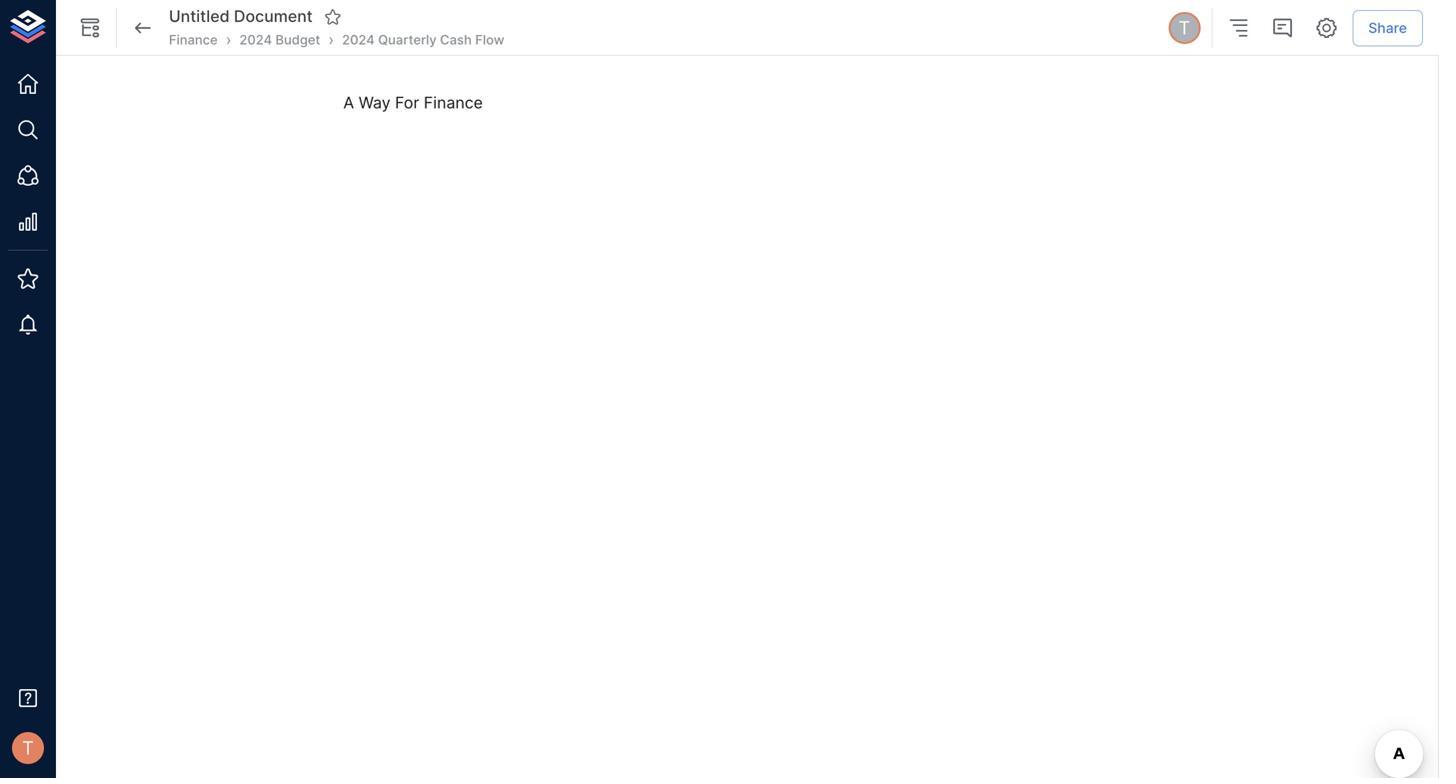 Task type: describe. For each thing, give the bounding box(es) containing it.
document
[[234, 7, 313, 26]]

1 vertical spatial t
[[22, 738, 34, 760]]

finance › 2024 budget › 2024 quarterly cash flow
[[169, 30, 504, 49]]

1 › from the left
[[226, 30, 231, 49]]

1 2024 from the left
[[239, 32, 272, 47]]

a way for finance
[[343, 93, 483, 112]]

comments image
[[1271, 16, 1295, 40]]

quarterly
[[378, 32, 437, 47]]

2024 quarterly cash flow link
[[342, 31, 504, 49]]

finance link
[[169, 31, 218, 49]]

share button
[[1353, 10, 1423, 46]]

table of contents image
[[1227, 16, 1251, 40]]

0 vertical spatial t
[[1179, 17, 1191, 39]]

cash
[[440, 32, 472, 47]]



Task type: locate. For each thing, give the bounding box(es) containing it.
2024 down 'untitled document'
[[239, 32, 272, 47]]

a
[[343, 93, 354, 112]]

way
[[359, 93, 391, 112]]

t
[[1179, 17, 1191, 39], [22, 738, 34, 760]]

untitled
[[169, 7, 230, 26]]

1 vertical spatial finance
[[424, 93, 483, 112]]

1 horizontal spatial t button
[[1166, 9, 1204, 47]]

finance
[[169, 32, 218, 47], [424, 93, 483, 112]]

0 horizontal spatial finance
[[169, 32, 218, 47]]

finance down untitled
[[169, 32, 218, 47]]

flow
[[475, 32, 504, 47]]

2024 left the quarterly
[[342, 32, 375, 47]]

1 horizontal spatial finance
[[424, 93, 483, 112]]

1 vertical spatial t button
[[6, 727, 50, 771]]

t button
[[1166, 9, 1204, 47], [6, 727, 50, 771]]

untitled document
[[169, 7, 313, 26]]

1 horizontal spatial ›
[[328, 30, 334, 49]]

0 horizontal spatial 2024
[[239, 32, 272, 47]]

finance inside finance › 2024 budget › 2024 quarterly cash flow
[[169, 32, 218, 47]]

›
[[226, 30, 231, 49], [328, 30, 334, 49]]

0 horizontal spatial t
[[22, 738, 34, 760]]

› down 'untitled document'
[[226, 30, 231, 49]]

for
[[395, 93, 419, 112]]

favorite image
[[324, 8, 342, 26]]

2 2024 from the left
[[342, 32, 375, 47]]

› down favorite icon at left
[[328, 30, 334, 49]]

1 horizontal spatial t
[[1179, 17, 1191, 39]]

settings image
[[1315, 16, 1339, 40]]

0 horizontal spatial t button
[[6, 727, 50, 771]]

2 › from the left
[[328, 30, 334, 49]]

budget
[[276, 32, 320, 47]]

1 horizontal spatial 2024
[[342, 32, 375, 47]]

0 horizontal spatial ›
[[226, 30, 231, 49]]

share
[[1369, 19, 1407, 36]]

0 vertical spatial t button
[[1166, 9, 1204, 47]]

0 vertical spatial finance
[[169, 32, 218, 47]]

show wiki image
[[78, 16, 102, 40]]

go back image
[[131, 16, 155, 40]]

finance right for
[[424, 93, 483, 112]]

2024
[[239, 32, 272, 47], [342, 32, 375, 47]]

2024 budget link
[[239, 31, 320, 49]]



Task type: vqa. For each thing, say whether or not it's contained in the screenshot.
second 2024 from right
yes



